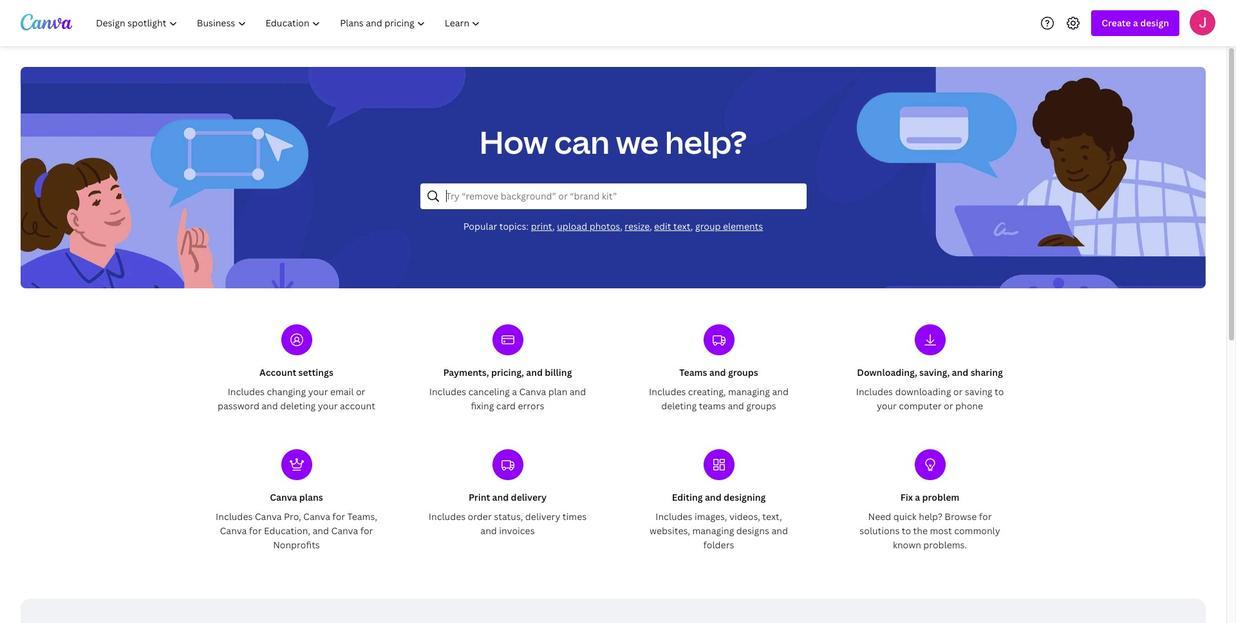 Task type: describe. For each thing, give the bounding box(es) containing it.
account settings
[[260, 366, 333, 379]]

popular
[[463, 220, 497, 232]]

education,
[[264, 525, 310, 537]]

solutions
[[860, 525, 900, 537]]

canva left education,
[[220, 525, 247, 537]]

email
[[330, 386, 354, 398]]

computer
[[899, 400, 942, 412]]

canceling
[[468, 386, 510, 398]]

upload photos link
[[557, 220, 620, 232]]

includes images, videos, text, websites, managing designs and folders
[[650, 511, 788, 551]]

pro,
[[284, 511, 301, 523]]

problem
[[922, 491, 960, 504]]

help? inside need quick help? browse for solutions to the most commonly known problems.
[[919, 511, 943, 523]]

and inside includes images, videos, text, websites, managing designs and folders
[[772, 525, 788, 537]]

includes canva pro, canva for teams, canva for education, and canva for nonprofits
[[216, 511, 377, 551]]

teams
[[699, 400, 726, 412]]

invoices
[[499, 525, 535, 537]]

0 vertical spatial groups
[[728, 366, 758, 379]]

and inside includes order status, delivery times and invoices
[[481, 525, 497, 537]]

need quick help? browse for solutions to the most commonly known problems.
[[860, 511, 1000, 551]]

designs
[[737, 525, 770, 537]]

print
[[469, 491, 490, 504]]

sharing
[[971, 366, 1003, 379]]

and inside includes canceling a canva plan and fixing card errors
[[570, 386, 586, 398]]

card
[[496, 400, 516, 412]]

resize
[[625, 220, 650, 232]]

nonprofits
[[273, 539, 320, 551]]

we
[[616, 121, 659, 163]]

fix
[[901, 491, 913, 504]]

for down teams,
[[360, 525, 373, 537]]

a for create
[[1133, 17, 1138, 29]]

your inside includes downloading or saving to your computer or phone
[[877, 400, 897, 412]]

plan
[[548, 386, 568, 398]]

edit text link
[[654, 220, 691, 232]]

most
[[930, 525, 952, 537]]

Try "remove background" or "brand kit" search field
[[446, 184, 798, 209]]

deleting inside includes creating, managing and deleting teams and groups
[[661, 400, 697, 412]]

design
[[1141, 17, 1169, 29]]

create a design
[[1102, 17, 1169, 29]]

canva down teams,
[[331, 525, 358, 537]]

elements
[[723, 220, 763, 232]]

teams and groups
[[679, 366, 758, 379]]

includes canceling a canva plan and fixing card errors
[[429, 386, 586, 412]]

text
[[674, 220, 691, 232]]

for left teams,
[[333, 511, 345, 523]]

top level navigation element
[[88, 10, 492, 36]]

photos
[[590, 220, 620, 232]]

quick
[[894, 511, 917, 523]]

images,
[[695, 511, 727, 523]]

creating,
[[688, 386, 726, 398]]

need
[[868, 511, 891, 523]]

the
[[913, 525, 928, 537]]

account
[[260, 366, 296, 379]]

includes for canva
[[216, 511, 253, 523]]

teams,
[[347, 511, 377, 523]]

downloading, saving, and sharing
[[857, 366, 1003, 379]]

account
[[340, 400, 375, 412]]

print link
[[531, 220, 552, 232]]

order
[[468, 511, 492, 523]]

phone
[[956, 400, 983, 412]]

plans
[[299, 491, 323, 504]]

browse
[[945, 511, 977, 523]]

teams
[[679, 366, 707, 379]]

print
[[531, 220, 552, 232]]

includes for images,
[[656, 511, 693, 523]]

or inside includes changing your email or password and deleting your account
[[356, 386, 365, 398]]

or left the phone
[[944, 400, 953, 412]]

and inside includes changing your email or password and deleting your account
[[262, 400, 278, 412]]

folders
[[704, 539, 734, 551]]

includes changing your email or password and deleting your account
[[218, 386, 375, 412]]

downloading
[[895, 386, 951, 398]]

includes order status, delivery times and invoices
[[429, 511, 587, 537]]

errors
[[518, 400, 544, 412]]

known
[[893, 539, 921, 551]]

canva up pro,
[[270, 491, 297, 504]]

status,
[[494, 511, 523, 523]]

downloading,
[[857, 366, 917, 379]]

billing
[[545, 366, 572, 379]]

topics:
[[500, 220, 529, 232]]



Task type: vqa. For each thing, say whether or not it's contained in the screenshot.


Task type: locate. For each thing, give the bounding box(es) containing it.
0 horizontal spatial to
[[902, 525, 911, 537]]

includes inside includes changing your email or password and deleting your account
[[228, 386, 265, 398]]

1 , from the left
[[552, 220, 555, 232]]

a
[[1133, 17, 1138, 29], [512, 386, 517, 398], [915, 491, 920, 504]]

to right saving
[[995, 386, 1004, 398]]

includes creating, managing and deleting teams and groups
[[649, 386, 789, 412]]

includes inside includes canceling a canva plan and fixing card errors
[[429, 386, 466, 398]]

includes inside includes order status, delivery times and invoices
[[429, 511, 466, 523]]

0 horizontal spatial help?
[[665, 121, 747, 163]]

help?
[[665, 121, 747, 163], [919, 511, 943, 523]]

for inside need quick help? browse for solutions to the most commonly known problems.
[[979, 511, 992, 523]]

, left upload
[[552, 220, 555, 232]]

2 deleting from the left
[[661, 400, 697, 412]]

can
[[554, 121, 610, 163]]

upload
[[557, 220, 587, 232]]

designing
[[724, 491, 766, 504]]

0 horizontal spatial a
[[512, 386, 517, 398]]

delivery up status,
[[511, 491, 547, 504]]

2 horizontal spatial a
[[1133, 17, 1138, 29]]

includes for creating,
[[649, 386, 686, 398]]

pricing,
[[491, 366, 524, 379]]

delivery up 'invoices'
[[525, 511, 560, 523]]

settings
[[299, 366, 333, 379]]

or up account
[[356, 386, 365, 398]]

3 , from the left
[[650, 220, 652, 232]]

commonly
[[954, 525, 1000, 537]]

canva down plans
[[303, 511, 330, 523]]

problems.
[[924, 539, 967, 551]]

payments, pricing, and billing
[[443, 366, 572, 379]]

and
[[526, 366, 543, 379], [710, 366, 726, 379], [952, 366, 969, 379], [570, 386, 586, 398], [772, 386, 789, 398], [262, 400, 278, 412], [728, 400, 744, 412], [492, 491, 509, 504], [705, 491, 722, 504], [313, 525, 329, 537], [481, 525, 497, 537], [772, 525, 788, 537]]

fix a problem
[[901, 491, 960, 504]]

create
[[1102, 17, 1131, 29]]

or up the phone
[[954, 386, 963, 398]]

0 vertical spatial a
[[1133, 17, 1138, 29]]

2 vertical spatial a
[[915, 491, 920, 504]]

deleting inside includes changing your email or password and deleting your account
[[280, 400, 316, 412]]

how can we help?
[[480, 121, 747, 163]]

a up card
[[512, 386, 517, 398]]

includes up websites, in the bottom of the page
[[656, 511, 693, 523]]

managing
[[728, 386, 770, 398], [692, 525, 734, 537]]

1 horizontal spatial to
[[995, 386, 1004, 398]]

deleting
[[280, 400, 316, 412], [661, 400, 697, 412]]

0 vertical spatial to
[[995, 386, 1004, 398]]

and inside includes canva pro, canva for teams, canva for education, and canva for nonprofits
[[313, 525, 329, 537]]

includes inside includes creating, managing and deleting teams and groups
[[649, 386, 686, 398]]

for left education,
[[249, 525, 262, 537]]

includes down the downloading,
[[856, 386, 893, 398]]

includes for order
[[429, 511, 466, 523]]

0 vertical spatial managing
[[728, 386, 770, 398]]

groups right teams
[[747, 400, 777, 412]]

your down settings
[[308, 386, 328, 398]]

0 horizontal spatial deleting
[[280, 400, 316, 412]]

1 vertical spatial a
[[512, 386, 517, 398]]

your down email
[[318, 400, 338, 412]]

your down the downloading,
[[877, 400, 897, 412]]

managing down the teams and groups
[[728, 386, 770, 398]]

delivery inside includes order status, delivery times and invoices
[[525, 511, 560, 523]]

deleting down creating,
[[661, 400, 697, 412]]

payments,
[[443, 366, 489, 379]]

1 horizontal spatial deleting
[[661, 400, 697, 412]]

groups up includes creating, managing and deleting teams and groups
[[728, 366, 758, 379]]

includes down payments,
[[429, 386, 466, 398]]

to inside need quick help? browse for solutions to the most commonly known problems.
[[902, 525, 911, 537]]

canva plans
[[270, 491, 323, 504]]

1 vertical spatial to
[[902, 525, 911, 537]]

1 horizontal spatial help?
[[919, 511, 943, 523]]

deleting down changing
[[280, 400, 316, 412]]

canva inside includes canceling a canva plan and fixing card errors
[[519, 386, 546, 398]]

includes
[[228, 386, 265, 398], [429, 386, 466, 398], [649, 386, 686, 398], [856, 386, 893, 398], [216, 511, 253, 523], [429, 511, 466, 523], [656, 511, 693, 523]]

times
[[563, 511, 587, 523]]

canva
[[519, 386, 546, 398], [270, 491, 297, 504], [255, 511, 282, 523], [303, 511, 330, 523], [220, 525, 247, 537], [331, 525, 358, 537]]

includes for changing
[[228, 386, 265, 398]]

to
[[995, 386, 1004, 398], [902, 525, 911, 537]]

password
[[218, 400, 259, 412]]

0 vertical spatial help?
[[665, 121, 747, 163]]

a inside includes canceling a canva plan and fixing card errors
[[512, 386, 517, 398]]

resize link
[[625, 220, 650, 232]]

includes down teams on the bottom right
[[649, 386, 686, 398]]

popular topics: print , upload photos , resize , edit text , group elements
[[463, 220, 763, 232]]

websites,
[[650, 525, 690, 537]]

for up commonly on the right
[[979, 511, 992, 523]]

fixing
[[471, 400, 494, 412]]

, left edit at the right top of page
[[650, 220, 652, 232]]

1 vertical spatial managing
[[692, 525, 734, 537]]

james peterson image
[[1190, 9, 1216, 35]]

, left the group
[[691, 220, 693, 232]]

managing inside includes images, videos, text, websites, managing designs and folders
[[692, 525, 734, 537]]

includes left order
[[429, 511, 466, 523]]

canva up education,
[[255, 511, 282, 523]]

a left design
[[1133, 17, 1138, 29]]

a for fix
[[915, 491, 920, 504]]

changing
[[267, 386, 306, 398]]

1 deleting from the left
[[280, 400, 316, 412]]

1 vertical spatial delivery
[[525, 511, 560, 523]]

managing inside includes creating, managing and deleting teams and groups
[[728, 386, 770, 398]]

editing
[[672, 491, 703, 504]]

includes inside includes downloading or saving to your computer or phone
[[856, 386, 893, 398]]

a right fix
[[915, 491, 920, 504]]

1 horizontal spatial a
[[915, 491, 920, 504]]

includes left pro,
[[216, 511, 253, 523]]

groups
[[728, 366, 758, 379], [747, 400, 777, 412]]

1 vertical spatial groups
[[747, 400, 777, 412]]

includes downloading or saving to your computer or phone
[[856, 386, 1004, 412]]

groups inside includes creating, managing and deleting teams and groups
[[747, 400, 777, 412]]

4 , from the left
[[691, 220, 693, 232]]

includes up password
[[228, 386, 265, 398]]

saving,
[[920, 366, 950, 379]]

includes for downloading
[[856, 386, 893, 398]]

includes inside includes canva pro, canva for teams, canva for education, and canva for nonprofits
[[216, 511, 253, 523]]

2 , from the left
[[620, 220, 623, 232]]

to left the in the bottom of the page
[[902, 525, 911, 537]]

create a design button
[[1092, 10, 1180, 36]]

0 vertical spatial delivery
[[511, 491, 547, 504]]

delivery
[[511, 491, 547, 504], [525, 511, 560, 523]]

1 vertical spatial help?
[[919, 511, 943, 523]]

to inside includes downloading or saving to your computer or phone
[[995, 386, 1004, 398]]

videos,
[[730, 511, 760, 523]]

saving
[[965, 386, 993, 398]]

for
[[333, 511, 345, 523], [979, 511, 992, 523], [249, 525, 262, 537], [360, 525, 373, 537]]

includes inside includes images, videos, text, websites, managing designs and folders
[[656, 511, 693, 523]]

canva up errors
[[519, 386, 546, 398]]

includes for canceling
[[429, 386, 466, 398]]

, left resize
[[620, 220, 623, 232]]

group
[[695, 220, 721, 232]]

your
[[308, 386, 328, 398], [318, 400, 338, 412], [877, 400, 897, 412]]

group elements link
[[695, 220, 763, 232]]

,
[[552, 220, 555, 232], [620, 220, 623, 232], [650, 220, 652, 232], [691, 220, 693, 232]]

editing and designing
[[672, 491, 766, 504]]

edit
[[654, 220, 671, 232]]

managing down 'images,'
[[692, 525, 734, 537]]

print and delivery
[[469, 491, 547, 504]]

how
[[480, 121, 548, 163]]

text,
[[763, 511, 782, 523]]

a inside dropdown button
[[1133, 17, 1138, 29]]



